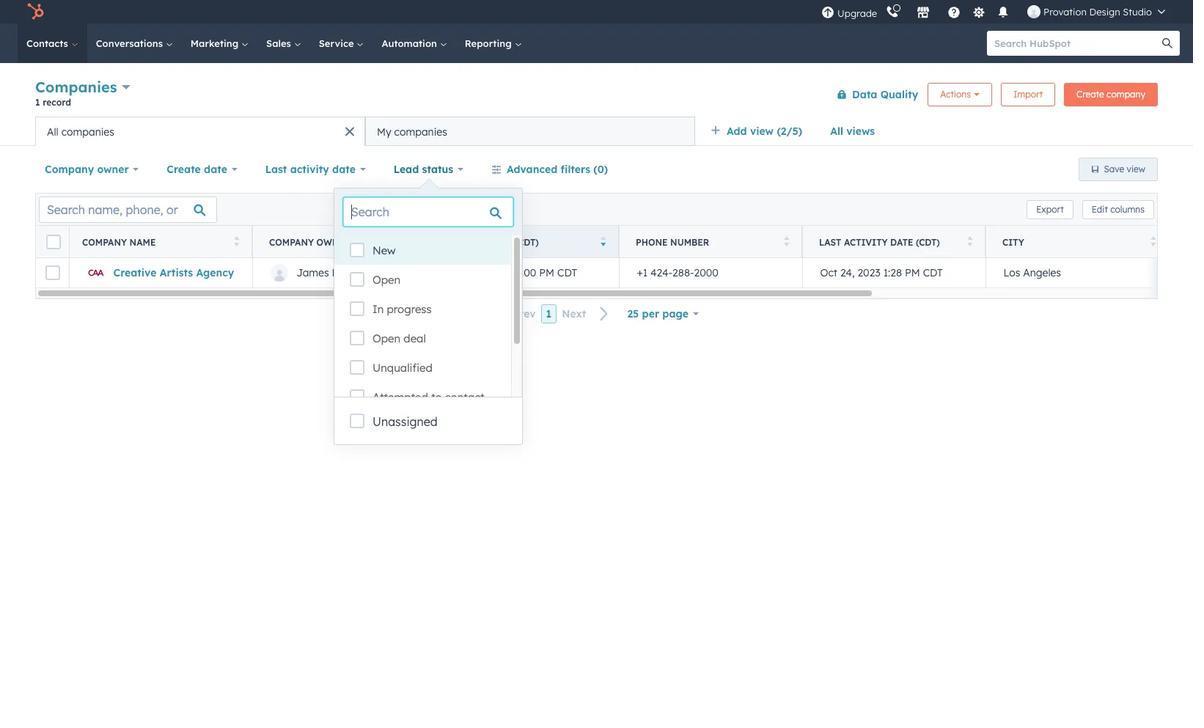 Task type: describe. For each thing, give the bounding box(es) containing it.
export
[[1036, 204, 1064, 215]]

list box containing new
[[334, 235, 522, 411]]

advanced
[[507, 163, 558, 176]]

import
[[1014, 88, 1043, 99]]

save view button
[[1079, 158, 1158, 181]]

reporting link
[[456, 23, 531, 63]]

notifications image
[[997, 7, 1010, 20]]

create for create date (cdt)
[[453, 237, 487, 248]]

provation
[[1044, 6, 1087, 18]]

agency
[[196, 266, 234, 279]]

new
[[373, 244, 396, 257]]

my companies button
[[365, 117, 695, 146]]

phone
[[636, 237, 668, 248]]

company inside popup button
[[45, 163, 94, 176]]

all views link
[[821, 117, 885, 146]]

reporting
[[465, 37, 515, 49]]

all companies button
[[35, 117, 365, 146]]

create date button
[[157, 155, 247, 184]]

contacts
[[26, 37, 71, 49]]

2023 for 1:28
[[858, 266, 881, 279]]

data quality
[[852, 88, 918, 101]]

creative artists agency
[[113, 266, 234, 279]]

+1 424-288-2000
[[637, 266, 719, 279]]

unassigned
[[373, 414, 438, 429]]

sales
[[266, 37, 294, 49]]

activity
[[290, 163, 329, 176]]

all companies
[[47, 125, 114, 138]]

oct for oct 24, 2023 1:00 pm cdt
[[454, 266, 471, 279]]

page
[[663, 307, 689, 321]]

lead
[[394, 163, 419, 176]]

edit
[[1092, 204, 1108, 215]]

create for create company
[[1077, 88, 1104, 99]]

lead status
[[394, 163, 453, 176]]

oct 24, 2023 1:28 pm cdt
[[820, 266, 943, 279]]

service link
[[310, 23, 373, 63]]

save view
[[1104, 164, 1146, 175]]

company owner inside popup button
[[45, 163, 129, 176]]

1:28
[[884, 266, 902, 279]]

calling icon image
[[886, 6, 899, 19]]

attempted
[[373, 390, 428, 404]]

hubspot image
[[26, 3, 44, 21]]

create date
[[167, 163, 227, 176]]

provation design studio
[[1044, 6, 1152, 18]]

studio
[[1123, 6, 1152, 18]]

city
[[1003, 237, 1024, 248]]

1 for 1 record
[[35, 97, 40, 108]]

424-
[[651, 266, 673, 279]]

attempted to contact
[[373, 390, 485, 404]]

in progress
[[373, 302, 432, 316]]

help button
[[942, 0, 967, 23]]

press to sort. image
[[1150, 236, 1156, 246]]

angeles
[[1023, 266, 1061, 279]]

company
[[1107, 88, 1146, 99]]

last activity date
[[265, 163, 356, 176]]

owner inside popup button
[[97, 163, 129, 176]]

25
[[627, 307, 639, 321]]

my companies
[[377, 125, 447, 138]]

2023 for 1:00
[[491, 266, 514, 279]]

actions
[[940, 88, 971, 99]]

1 for 1
[[546, 307, 552, 321]]

contacts link
[[18, 23, 87, 63]]

press to sort. element for last
[[967, 236, 973, 248]]

record
[[43, 97, 71, 108]]

add
[[727, 125, 747, 138]]

all for all views
[[830, 125, 843, 138]]

conversations
[[96, 37, 166, 49]]

add view (2/5) button
[[701, 117, 821, 146]]

oct for oct 24, 2023 1:28 pm cdt
[[820, 266, 838, 279]]

25 per page
[[627, 307, 689, 321]]

advanced filters (0) button
[[482, 155, 618, 184]]

activity
[[844, 237, 888, 248]]

james peterson image
[[1028, 5, 1041, 18]]

2 (cdt) from the left
[[916, 237, 940, 248]]

filters
[[561, 163, 590, 176]]

+1 424-288-2000 button
[[619, 258, 802, 288]]

last activity date button
[[256, 155, 375, 184]]

to
[[431, 390, 442, 404]]

quality
[[881, 88, 918, 101]]

marketing
[[191, 37, 241, 49]]

upgrade
[[838, 7, 877, 19]]

hubspot link
[[18, 3, 55, 21]]

oct 24, 2023 1:00 pm cdt
[[454, 266, 577, 279]]

1 record
[[35, 97, 71, 108]]

advanced filters (0)
[[507, 163, 608, 176]]

last for last activity date
[[265, 163, 287, 176]]

los
[[1004, 266, 1020, 279]]

edit columns button
[[1082, 200, 1154, 219]]

calling icon button
[[880, 2, 905, 21]]

1 press to sort. image from the left
[[234, 236, 239, 246]]

creative
[[113, 266, 157, 279]]

upgrade image
[[822, 6, 835, 19]]

companies for my companies
[[394, 125, 447, 138]]

companies banner
[[35, 75, 1158, 117]]

descending sort. press to sort ascending. element
[[600, 236, 606, 248]]

pagination navigation
[[485, 304, 618, 324]]



Task type: locate. For each thing, give the bounding box(es) containing it.
owner
[[97, 163, 129, 176], [317, 237, 351, 248]]

companies right my
[[394, 125, 447, 138]]

2 horizontal spatial create
[[1077, 88, 1104, 99]]

search button
[[1155, 31, 1180, 56]]

oct down create date (cdt)
[[454, 266, 471, 279]]

1 horizontal spatial owner
[[317, 237, 351, 248]]

press to sort. element for company
[[417, 236, 422, 248]]

0 horizontal spatial 1
[[35, 97, 40, 108]]

press to sort. image
[[234, 236, 239, 246], [417, 236, 422, 246], [784, 236, 789, 246], [967, 236, 973, 246]]

pm for 1:28
[[905, 266, 920, 279]]

0 vertical spatial view
[[750, 125, 774, 138]]

(2/5)
[[777, 125, 803, 138]]

create company
[[1077, 88, 1146, 99]]

open for open
[[373, 273, 401, 287]]

0 horizontal spatial view
[[750, 125, 774, 138]]

open deal
[[373, 332, 426, 345]]

2 cdt from the left
[[923, 266, 943, 279]]

number
[[670, 237, 709, 248]]

1 date from the left
[[204, 163, 227, 176]]

sales link
[[257, 23, 310, 63]]

1 horizontal spatial 2023
[[858, 266, 881, 279]]

1 pm from the left
[[539, 266, 555, 279]]

last inside popup button
[[265, 163, 287, 176]]

0 vertical spatial 1
[[35, 97, 40, 108]]

menu containing provation design studio
[[820, 0, 1176, 23]]

pm right 1:00 on the left of page
[[539, 266, 555, 279]]

company owner down activity
[[269, 237, 351, 248]]

24, down activity
[[840, 266, 855, 279]]

24, down create date (cdt)
[[474, 266, 488, 279]]

1 horizontal spatial create
[[453, 237, 487, 248]]

1 right prev
[[546, 307, 552, 321]]

2 date from the left
[[890, 237, 913, 248]]

view for save
[[1127, 164, 1146, 175]]

all down 1 record
[[47, 125, 58, 138]]

date inside last activity date popup button
[[332, 163, 356, 176]]

date
[[489, 237, 512, 248], [890, 237, 913, 248]]

settings link
[[970, 4, 988, 19]]

+1
[[637, 266, 648, 279]]

create date (cdt)
[[453, 237, 539, 248]]

3 press to sort. element from the left
[[784, 236, 789, 248]]

view right "add" in the right of the page
[[750, 125, 774, 138]]

0 horizontal spatial companies
[[61, 125, 114, 138]]

1 horizontal spatial (cdt)
[[916, 237, 940, 248]]

pm for 1:00
[[539, 266, 555, 279]]

oct down "last activity date (cdt)"
[[820, 266, 838, 279]]

1 horizontal spatial date
[[332, 163, 356, 176]]

0 horizontal spatial create
[[167, 163, 201, 176]]

provation design studio button
[[1019, 0, 1174, 23]]

2 date from the left
[[332, 163, 356, 176]]

date right activity
[[332, 163, 356, 176]]

0 vertical spatial company owner
[[45, 163, 129, 176]]

cdt for oct 24, 2023 1:28 pm cdt
[[923, 266, 943, 279]]

list box
[[334, 235, 522, 411]]

next button
[[557, 305, 618, 324]]

0 horizontal spatial cdt
[[557, 266, 577, 279]]

2 companies from the left
[[394, 125, 447, 138]]

Search HubSpot search field
[[987, 31, 1167, 56]]

cdt right 1:00 on the left of page
[[557, 266, 577, 279]]

per
[[642, 307, 659, 321]]

all left the views
[[830, 125, 843, 138]]

2 press to sort. image from the left
[[417, 236, 422, 246]]

24, for oct 24, 2023 1:00 pm cdt
[[474, 266, 488, 279]]

views
[[847, 125, 875, 138]]

lead status button
[[384, 155, 473, 184]]

view inside popup button
[[750, 125, 774, 138]]

all inside button
[[47, 125, 58, 138]]

marketplaces button
[[908, 0, 939, 23]]

1 press to sort. element from the left
[[234, 236, 239, 248]]

Search name, phone, or domain search field
[[39, 196, 217, 223]]

open left 'deal'
[[373, 332, 401, 345]]

create for create date
[[167, 163, 201, 176]]

pm right 1:28 in the right of the page
[[905, 266, 920, 279]]

0 horizontal spatial owner
[[97, 163, 129, 176]]

companies up company owner popup button
[[61, 125, 114, 138]]

companies
[[35, 78, 117, 96]]

1 inside companies banner
[[35, 97, 40, 108]]

1 vertical spatial create
[[167, 163, 201, 176]]

1 vertical spatial owner
[[317, 237, 351, 248]]

design
[[1090, 6, 1121, 18]]

open
[[373, 273, 401, 287], [373, 332, 401, 345]]

help image
[[948, 7, 961, 20]]

(cdt)
[[515, 237, 539, 248], [916, 237, 940, 248]]

date inside create date popup button
[[204, 163, 227, 176]]

create inside button
[[1077, 88, 1104, 99]]

1 oct from the left
[[454, 266, 471, 279]]

1 companies from the left
[[61, 125, 114, 138]]

2023 left 1:00 on the left of page
[[491, 266, 514, 279]]

0 vertical spatial create
[[1077, 88, 1104, 99]]

marketplaces image
[[917, 7, 930, 20]]

date down all companies button
[[204, 163, 227, 176]]

date up oct 24, 2023 1:00 pm cdt
[[489, 237, 512, 248]]

(cdt) up 1:00 on the left of page
[[515, 237, 539, 248]]

2 press to sort. element from the left
[[417, 236, 422, 248]]

pm
[[539, 266, 555, 279], [905, 266, 920, 279]]

2 oct from the left
[[820, 266, 838, 279]]

1 vertical spatial view
[[1127, 164, 1146, 175]]

menu
[[820, 0, 1176, 23]]

2 vertical spatial create
[[453, 237, 487, 248]]

automation
[[382, 37, 440, 49]]

press to sort. image for company owner
[[417, 236, 422, 246]]

open for open deal
[[373, 332, 401, 345]]

24,
[[474, 266, 488, 279], [840, 266, 855, 279]]

Search search field
[[343, 197, 513, 227]]

all views
[[830, 125, 875, 138]]

date
[[204, 163, 227, 176], [332, 163, 356, 176]]

export button
[[1027, 200, 1074, 219]]

0 vertical spatial open
[[373, 273, 401, 287]]

1 horizontal spatial date
[[890, 237, 913, 248]]

settings image
[[972, 6, 985, 19]]

1 button
[[541, 304, 557, 323]]

automation link
[[373, 23, 456, 63]]

1 horizontal spatial last
[[819, 237, 842, 248]]

1:00
[[517, 266, 536, 279]]

2 open from the top
[[373, 332, 401, 345]]

my
[[377, 125, 391, 138]]

0 horizontal spatial date
[[204, 163, 227, 176]]

company name
[[82, 237, 156, 248]]

0 horizontal spatial date
[[489, 237, 512, 248]]

artists
[[160, 266, 193, 279]]

status
[[422, 163, 453, 176]]

1 horizontal spatial 1
[[546, 307, 552, 321]]

0 horizontal spatial 24,
[[474, 266, 488, 279]]

los angeles
[[1004, 266, 1061, 279]]

(cdt) up oct 24, 2023 1:28 pm cdt
[[916, 237, 940, 248]]

company owner button
[[35, 155, 148, 184]]

prev
[[513, 307, 536, 321]]

owner up search name, phone, or domain search box
[[97, 163, 129, 176]]

press to sort. image for last activity date (cdt)
[[967, 236, 973, 246]]

all
[[830, 125, 843, 138], [47, 125, 58, 138]]

companies for all companies
[[61, 125, 114, 138]]

1 24, from the left
[[474, 266, 488, 279]]

0 horizontal spatial all
[[47, 125, 58, 138]]

all for all companies
[[47, 125, 58, 138]]

last
[[265, 163, 287, 176], [819, 237, 842, 248]]

view inside button
[[1127, 164, 1146, 175]]

0 horizontal spatial 2023
[[491, 266, 514, 279]]

view right save
[[1127, 164, 1146, 175]]

press to sort. image for phone number
[[784, 236, 789, 246]]

0 horizontal spatial company owner
[[45, 163, 129, 176]]

companies
[[61, 125, 114, 138], [394, 125, 447, 138]]

1 (cdt) from the left
[[515, 237, 539, 248]]

1 horizontal spatial view
[[1127, 164, 1146, 175]]

2 2023 from the left
[[858, 266, 881, 279]]

1 vertical spatial open
[[373, 332, 401, 345]]

company owner down all companies
[[45, 163, 129, 176]]

0 horizontal spatial last
[[265, 163, 287, 176]]

1 horizontal spatial oct
[[820, 266, 838, 279]]

1 cdt from the left
[[557, 266, 577, 279]]

open down new
[[373, 273, 401, 287]]

1 inside button
[[546, 307, 552, 321]]

2 all from the left
[[47, 125, 58, 138]]

3 press to sort. image from the left
[[784, 236, 789, 246]]

0 vertical spatial last
[[265, 163, 287, 176]]

columns
[[1111, 204, 1145, 215]]

1 horizontal spatial 24,
[[840, 266, 855, 279]]

service
[[319, 37, 357, 49]]

2023 left 1:28 in the right of the page
[[858, 266, 881, 279]]

add view (2/5)
[[727, 125, 803, 138]]

1 horizontal spatial companies
[[394, 125, 447, 138]]

next
[[562, 307, 586, 321]]

search image
[[1163, 38, 1173, 48]]

save
[[1104, 164, 1125, 175]]

1 open from the top
[[373, 273, 401, 287]]

24, for oct 24, 2023 1:28 pm cdt
[[840, 266, 855, 279]]

2000
[[694, 266, 719, 279]]

2 pm from the left
[[905, 266, 920, 279]]

1 vertical spatial last
[[819, 237, 842, 248]]

create down search search box
[[453, 237, 487, 248]]

data quality button
[[827, 80, 919, 109]]

last activity date (cdt)
[[819, 237, 940, 248]]

0 vertical spatial owner
[[97, 163, 129, 176]]

0 horizontal spatial pm
[[539, 266, 555, 279]]

1 horizontal spatial company owner
[[269, 237, 351, 248]]

import button
[[1001, 83, 1056, 106]]

view for add
[[750, 125, 774, 138]]

1 2023 from the left
[[491, 266, 514, 279]]

create left company
[[1077, 88, 1104, 99]]

los angeles button
[[986, 258, 1169, 288]]

press to sort. element
[[234, 236, 239, 248], [417, 236, 422, 248], [784, 236, 789, 248], [967, 236, 973, 248], [1150, 236, 1156, 248]]

cdt right 1:28 in the right of the page
[[923, 266, 943, 279]]

0 horizontal spatial (cdt)
[[515, 237, 539, 248]]

1 vertical spatial company owner
[[269, 237, 351, 248]]

5 press to sort. element from the left
[[1150, 236, 1156, 248]]

1 all from the left
[[830, 125, 843, 138]]

create down all companies button
[[167, 163, 201, 176]]

company
[[45, 163, 94, 176], [82, 237, 127, 248], [269, 237, 314, 248]]

1 vertical spatial 1
[[546, 307, 552, 321]]

1 date from the left
[[489, 237, 512, 248]]

edit columns
[[1092, 204, 1145, 215]]

cdt for oct 24, 2023 1:00 pm cdt
[[557, 266, 577, 279]]

create company button
[[1064, 83, 1158, 106]]

descending sort. press to sort ascending. image
[[600, 236, 606, 246]]

creative artists agency link
[[113, 266, 234, 279]]

phone number
[[636, 237, 709, 248]]

1 horizontal spatial pm
[[905, 266, 920, 279]]

press to sort. element for phone
[[784, 236, 789, 248]]

1 left 'record'
[[35, 97, 40, 108]]

1 horizontal spatial cdt
[[923, 266, 943, 279]]

unqualified
[[373, 361, 433, 375]]

cdt
[[557, 266, 577, 279], [923, 266, 943, 279]]

owner left new
[[317, 237, 351, 248]]

create inside popup button
[[167, 163, 201, 176]]

contact
[[445, 390, 485, 404]]

25 per page button
[[618, 299, 708, 329]]

4 press to sort. image from the left
[[967, 236, 973, 246]]

date up 1:28 in the right of the page
[[890, 237, 913, 248]]

last for last activity date (cdt)
[[819, 237, 842, 248]]

actions button
[[928, 83, 992, 106]]

prev button
[[485, 305, 541, 324]]

4 press to sort. element from the left
[[967, 236, 973, 248]]

1 horizontal spatial all
[[830, 125, 843, 138]]

2 24, from the left
[[840, 266, 855, 279]]

1
[[35, 97, 40, 108], [546, 307, 552, 321]]

0 horizontal spatial oct
[[454, 266, 471, 279]]



Task type: vqa. For each thing, say whether or not it's contained in the screenshot.
"file"
no



